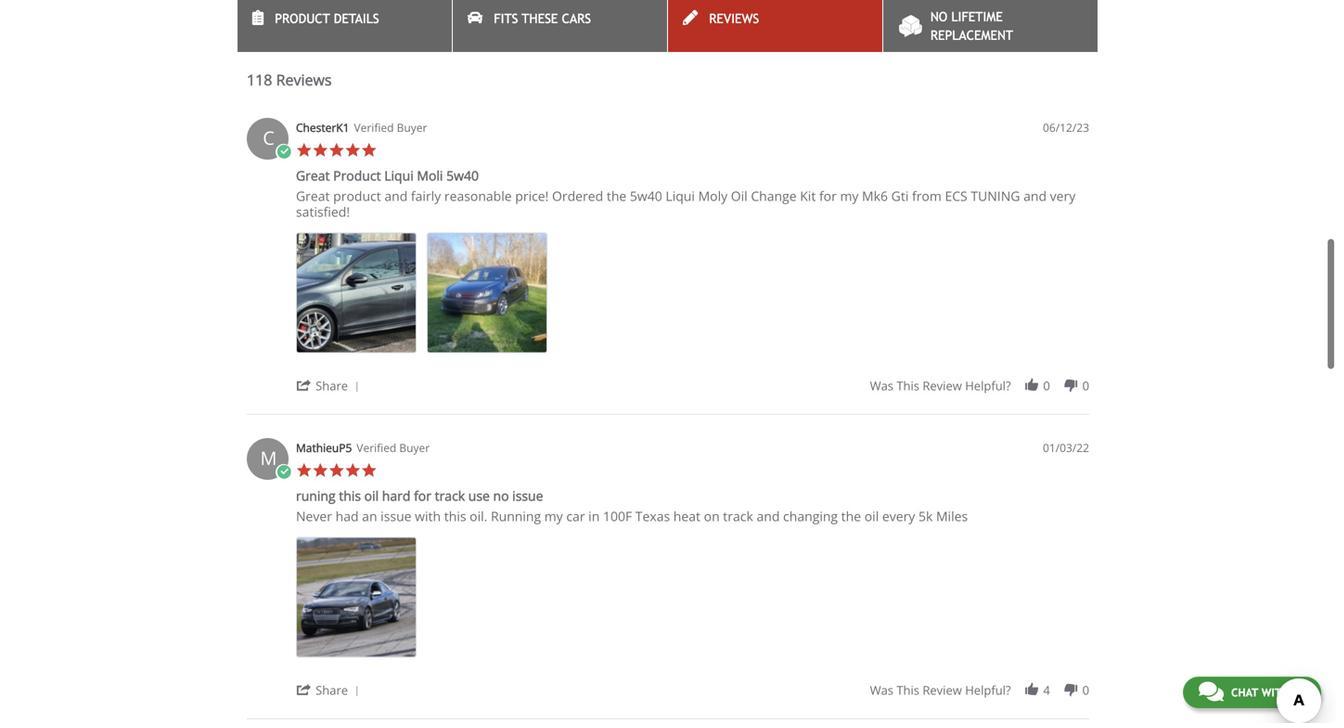 Task type: vqa. For each thing, say whether or not it's contained in the screenshot.
the Us
yes



Task type: locate. For each thing, give the bounding box(es) containing it.
track
[[435, 487, 465, 505], [723, 507, 754, 525]]

review for m
[[923, 682, 962, 699]]

and left fairly
[[385, 187, 408, 205]]

1 vertical spatial for
[[414, 487, 432, 505]]

2 horizontal spatial and
[[1024, 187, 1047, 205]]

0 horizontal spatial with
[[415, 507, 441, 525]]

share button
[[296, 377, 366, 394], [296, 681, 366, 699]]

with
[[415, 507, 441, 525], [1262, 686, 1290, 699]]

0 for m
[[1083, 682, 1090, 699]]

1 vertical spatial reviews
[[276, 70, 332, 90]]

1 vertical spatial track
[[723, 507, 754, 525]]

cars
[[562, 11, 591, 26]]

this
[[897, 378, 920, 394], [339, 487, 361, 505], [444, 507, 467, 525], [897, 682, 920, 699]]

with left us
[[1262, 686, 1290, 699]]

circle checkmark image for m
[[276, 464, 292, 481]]

oil left every
[[865, 507, 879, 525]]

price!
[[515, 187, 549, 205]]

0 vertical spatial verified buyer heading
[[354, 120, 427, 136]]

was this review helpful? for m
[[870, 682, 1011, 699]]

1 horizontal spatial oil
[[865, 507, 879, 525]]

4
[[1044, 682, 1051, 699]]

these
[[522, 11, 558, 26]]

us
[[1293, 686, 1306, 699]]

product left details
[[275, 11, 330, 26]]

and
[[385, 187, 408, 205], [1024, 187, 1047, 205], [757, 507, 780, 525]]

on
[[704, 507, 720, 525]]

reviews
[[709, 11, 759, 26], [276, 70, 332, 90]]

product
[[333, 187, 381, 205]]

0
[[1044, 378, 1051, 394], [1083, 378, 1090, 394], [1083, 682, 1090, 699]]

1 vertical spatial the
[[842, 507, 862, 525]]

share
[[316, 378, 348, 394], [316, 682, 348, 699]]

great product liqui moli 5w40 heading
[[296, 167, 479, 188]]

0 right vote down review by chesterk1 on 12 jun 2023 icon
[[1083, 378, 1090, 394]]

0 vertical spatial share button
[[296, 377, 366, 394]]

m
[[260, 445, 277, 471]]

buyer for m
[[400, 440, 430, 455]]

my left car
[[545, 507, 563, 525]]

06/12/23
[[1043, 120, 1090, 135]]

list item
[[296, 233, 417, 353], [427, 233, 548, 353], [296, 537, 417, 658]]

rating image
[[247, 0, 451, 25]]

1 vertical spatial helpful?
[[966, 682, 1011, 699]]

0 vertical spatial circle checkmark image
[[276, 144, 292, 160]]

images & videos image
[[465, 0, 669, 25]]

1 vertical spatial issue
[[381, 507, 412, 525]]

review date 01/03/22 element
[[1043, 440, 1090, 456]]

was
[[870, 378, 894, 394], [870, 682, 894, 699]]

0 vertical spatial my
[[841, 187, 859, 205]]

0 vertical spatial buyer
[[397, 120, 427, 135]]

the right ordered
[[607, 187, 627, 205]]

0 horizontal spatial my
[[545, 507, 563, 525]]

1 horizontal spatial and
[[757, 507, 780, 525]]

great up satisfied!
[[296, 167, 330, 184]]

0 horizontal spatial product
[[275, 11, 330, 26]]

no
[[493, 487, 509, 505]]

runing
[[296, 487, 336, 505]]

group for m
[[870, 682, 1090, 699]]

my inside "runing this oil hard for track use no issue never had an issue with this oil. running my car in 100f texas heat on track and changing the oil every 5k miles"
[[545, 507, 563, 525]]

1 vertical spatial great
[[296, 187, 330, 205]]

0 horizontal spatial issue
[[381, 507, 412, 525]]

track left use
[[435, 487, 465, 505]]

0 horizontal spatial liqui
[[385, 167, 414, 184]]

2 review from the top
[[923, 682, 962, 699]]

0 vertical spatial oil
[[365, 487, 379, 505]]

0 vertical spatial liqui
[[385, 167, 414, 184]]

verified right chesterk1
[[354, 120, 394, 135]]

1 horizontal spatial product
[[333, 167, 381, 184]]

oil up an
[[365, 487, 379, 505]]

2 circle checkmark image from the top
[[276, 464, 292, 481]]

1 vertical spatial my
[[545, 507, 563, 525]]

seperator image right share icon
[[352, 686, 363, 697]]

fits these cars link
[[453, 0, 667, 52]]

share for m
[[316, 682, 348, 699]]

5w40 up reasonable
[[447, 167, 479, 184]]

0 vertical spatial group
[[870, 378, 1090, 394]]

every
[[883, 507, 916, 525]]

0 horizontal spatial the
[[607, 187, 627, 205]]

share button for c
[[296, 377, 366, 394]]

1 vertical spatial liqui
[[666, 187, 695, 205]]

2 was this review helpful? from the top
[[870, 682, 1011, 699]]

star image
[[329, 142, 345, 158], [361, 142, 377, 158], [329, 462, 345, 479], [361, 462, 377, 479]]

buyer up runing this oil hard for track use no issue heading
[[400, 440, 430, 455]]

1 vertical spatial share button
[[296, 681, 366, 699]]

great left "product"
[[296, 187, 330, 205]]

seperator image
[[352, 382, 363, 393], [352, 686, 363, 697]]

was for m
[[870, 682, 894, 699]]

circle checkmark image
[[276, 144, 292, 160], [276, 464, 292, 481]]

1 horizontal spatial the
[[842, 507, 862, 525]]

with inside "runing this oil hard for track use no issue never had an issue with this oil. running my car in 100f texas heat on track and changing the oil every 5k miles"
[[415, 507, 441, 525]]

in
[[589, 507, 600, 525]]

1 group from the top
[[870, 378, 1090, 394]]

0 vertical spatial was
[[870, 378, 894, 394]]

helpful? for m
[[966, 682, 1011, 699]]

was this review helpful?
[[870, 378, 1011, 394], [870, 682, 1011, 699]]

comments image
[[1199, 680, 1224, 703]]

review
[[923, 378, 962, 394], [923, 682, 962, 699]]

for right 'hard'
[[414, 487, 432, 505]]

reviews link
[[668, 0, 883, 52]]

1 vertical spatial product
[[333, 167, 381, 184]]

fits these cars
[[494, 11, 591, 26]]

verified for c
[[354, 120, 394, 135]]

issue up running
[[513, 487, 544, 505]]

product inside great product liqui moli 5w40 great product and fairly reasonable price! ordered the 5w40 liqui moly oil change kit for my mk6 gti from ecs tuning and very satisfied!
[[333, 167, 381, 184]]

0 vertical spatial the
[[607, 187, 627, 205]]

1 share button from the top
[[296, 377, 366, 394]]

had
[[336, 507, 359, 525]]

1 was this review helpful? from the top
[[870, 378, 1011, 394]]

product up "product"
[[333, 167, 381, 184]]

0 right vote down review by mathieup5 on  3 jan 2022 icon on the right of page
[[1083, 682, 1090, 699]]

1 share from the top
[[316, 378, 348, 394]]

helpful? left vote up review by mathieup5 on  3 jan 2022 image in the bottom right of the page
[[966, 682, 1011, 699]]

an
[[362, 507, 377, 525]]

1 horizontal spatial track
[[723, 507, 754, 525]]

helpful? for c
[[966, 378, 1011, 394]]

1 horizontal spatial my
[[841, 187, 859, 205]]

review left the vote up review by chesterk1 on 12 jun 2023 icon
[[923, 378, 962, 394]]

my left "mk6"
[[841, 187, 859, 205]]

image of review by chesterk1 on 12 jun 2023 number 1 image
[[296, 233, 417, 353]]

0 vertical spatial track
[[435, 487, 465, 505]]

my inside great product liqui moli 5w40 great product and fairly reasonable price! ordered the 5w40 liqui moly oil change kit for my mk6 gti from ecs tuning and very satisfied!
[[841, 187, 859, 205]]

was this review helpful? left the vote up review by chesterk1 on 12 jun 2023 icon
[[870, 378, 1011, 394]]

0 vertical spatial issue
[[513, 487, 544, 505]]

5k
[[919, 507, 933, 525]]

the
[[607, 187, 627, 205], [842, 507, 862, 525]]

1 vertical spatial oil
[[865, 507, 879, 525]]

verified
[[354, 120, 394, 135], [357, 440, 397, 455]]

the right changing
[[842, 507, 862, 525]]

review date 06/12/23 element
[[1043, 120, 1090, 136]]

1 seperator image from the top
[[352, 382, 363, 393]]

running
[[491, 507, 541, 525]]

5w40 left moly
[[630, 187, 663, 205]]

2 great from the top
[[296, 187, 330, 205]]

buyer
[[397, 120, 427, 135], [400, 440, 430, 455]]

1 vertical spatial with
[[1262, 686, 1290, 699]]

liqui left moli
[[385, 167, 414, 184]]

very
[[1051, 187, 1076, 205]]

group
[[870, 378, 1090, 394], [870, 682, 1090, 699]]

0 vertical spatial review
[[923, 378, 962, 394]]

product
[[275, 11, 330, 26], [333, 167, 381, 184]]

1 vertical spatial group
[[870, 682, 1090, 699]]

0 horizontal spatial for
[[414, 487, 432, 505]]

0 horizontal spatial 5w40
[[447, 167, 479, 184]]

list
[[296, 233, 1090, 364]]

2 share from the top
[[316, 682, 348, 699]]

liqui left moly
[[666, 187, 695, 205]]

tab panel containing c
[[238, 109, 1099, 723]]

0 horizontal spatial oil
[[365, 487, 379, 505]]

was this review helpful? left vote up review by mathieup5 on  3 jan 2022 image in the bottom right of the page
[[870, 682, 1011, 699]]

verified buyer heading for m
[[357, 440, 430, 456]]

1 vertical spatial seperator image
[[352, 686, 363, 697]]

liqui
[[385, 167, 414, 184], [666, 187, 695, 205]]

0 vertical spatial was this review helpful?
[[870, 378, 1011, 394]]

2 helpful? from the top
[[966, 682, 1011, 699]]

chesterk1
[[296, 120, 350, 135]]

1 helpful? from the top
[[966, 378, 1011, 394]]

1 vertical spatial circle checkmark image
[[276, 464, 292, 481]]

satisfied!
[[296, 203, 350, 221]]

1 vertical spatial verified buyer heading
[[357, 440, 430, 456]]

oil
[[365, 487, 379, 505], [865, 507, 879, 525]]

c
[[263, 125, 275, 151]]

and inside "runing this oil hard for track use no issue never had an issue with this oil. running my car in 100f texas heat on track and changing the oil every 5k miles"
[[757, 507, 780, 525]]

hard
[[382, 487, 411, 505]]

buyer up moli
[[397, 120, 427, 135]]

helpful?
[[966, 378, 1011, 394], [966, 682, 1011, 699]]

1 vertical spatial share
[[316, 682, 348, 699]]

car
[[567, 507, 585, 525]]

5w40
[[447, 167, 479, 184], [630, 187, 663, 205]]

0 vertical spatial reviews
[[709, 11, 759, 26]]

1 vertical spatial review
[[923, 682, 962, 699]]

0 vertical spatial for
[[820, 187, 837, 205]]

0 vertical spatial seperator image
[[352, 382, 363, 393]]

for inside great product liqui moli 5w40 great product and fairly reasonable price! ordered the 5w40 liqui moly oil change kit for my mk6 gti from ecs tuning and very satisfied!
[[820, 187, 837, 205]]

1 circle checkmark image from the top
[[276, 144, 292, 160]]

review left vote up review by mathieup5 on  3 jan 2022 image in the bottom right of the page
[[923, 682, 962, 699]]

1 review from the top
[[923, 378, 962, 394]]

seperator image right share image
[[352, 382, 363, 393]]

for
[[820, 187, 837, 205], [414, 487, 432, 505]]

issue
[[513, 487, 544, 505], [381, 507, 412, 525]]

runing this oil hard for track use no issue heading
[[296, 487, 544, 508]]

circle checkmark image for c
[[276, 144, 292, 160]]

chat with us
[[1232, 686, 1306, 699]]

my
[[841, 187, 859, 205], [545, 507, 563, 525]]

share right share icon
[[316, 682, 348, 699]]

2 share button from the top
[[296, 681, 366, 699]]

with left 'oil.' at the left bottom of page
[[415, 507, 441, 525]]

1 was from the top
[[870, 378, 894, 394]]

0 vertical spatial with
[[415, 507, 441, 525]]

1 vertical spatial was
[[870, 682, 894, 699]]

1 horizontal spatial 5w40
[[630, 187, 663, 205]]

0 vertical spatial share
[[316, 378, 348, 394]]

kit
[[800, 187, 816, 205]]

0 vertical spatial great
[[296, 167, 330, 184]]

and left very
[[1024, 187, 1047, 205]]

verified buyer heading up great product liqui moli 5w40 heading
[[354, 120, 427, 136]]

1 horizontal spatial issue
[[513, 487, 544, 505]]

the inside "runing this oil hard for track use no issue never had an issue with this oil. running my car in 100f texas heat on track and changing the oil every 5k miles"
[[842, 507, 862, 525]]

seperator image for m
[[352, 686, 363, 697]]

oil
[[731, 187, 748, 205]]

0 vertical spatial helpful?
[[966, 378, 1011, 394]]

issue down 'hard'
[[381, 507, 412, 525]]

1 vertical spatial verified
[[357, 440, 397, 455]]

1 horizontal spatial reviews
[[709, 11, 759, 26]]

0 right the vote up review by chesterk1 on 12 jun 2023 icon
[[1044, 378, 1051, 394]]

no lifetime replacement link
[[884, 0, 1098, 52]]

helpful? left the vote up review by chesterk1 on 12 jun 2023 icon
[[966, 378, 1011, 394]]

verified up 'hard'
[[357, 440, 397, 455]]

vote up review by mathieup5 on  3 jan 2022 image
[[1024, 682, 1040, 698]]

2 group from the top
[[870, 682, 1090, 699]]

great
[[296, 167, 330, 184], [296, 187, 330, 205]]

01/03/22
[[1043, 440, 1090, 455]]

2 was from the top
[[870, 682, 894, 699]]

verified buyer heading for c
[[354, 120, 427, 136]]

chesterk1 verified buyer
[[296, 120, 427, 135]]

never
[[296, 507, 332, 525]]

star image
[[296, 142, 312, 158], [312, 142, 329, 158], [345, 142, 361, 158], [296, 462, 312, 479], [312, 462, 329, 479], [345, 462, 361, 479]]

1 vertical spatial buyer
[[400, 440, 430, 455]]

fairly
[[411, 187, 441, 205]]

star image down chesterk1 verified buyer
[[361, 142, 377, 158]]

for right kit
[[820, 187, 837, 205]]

share right share image
[[316, 378, 348, 394]]

1 vertical spatial was this review helpful?
[[870, 682, 1011, 699]]

chat with us link
[[1183, 677, 1322, 708]]

1 horizontal spatial for
[[820, 187, 837, 205]]

2 seperator image from the top
[[352, 686, 363, 697]]

tab panel
[[238, 109, 1099, 723]]

verified buyer heading
[[354, 120, 427, 136], [357, 440, 430, 456]]

and left changing
[[757, 507, 780, 525]]

change
[[751, 187, 797, 205]]

0 vertical spatial verified
[[354, 120, 394, 135]]

verified buyer heading up 'hard'
[[357, 440, 430, 456]]

track right on
[[723, 507, 754, 525]]



Task type: describe. For each thing, give the bounding box(es) containing it.
mk6
[[862, 187, 888, 205]]

review for c
[[923, 378, 962, 394]]

1 horizontal spatial with
[[1262, 686, 1290, 699]]

0 for c
[[1083, 378, 1090, 394]]

0 horizontal spatial reviews
[[276, 70, 332, 90]]

share image
[[296, 682, 312, 698]]

mathieup5 verified buyer
[[296, 440, 430, 455]]

was this review helpful? for c
[[870, 378, 1011, 394]]

0 horizontal spatial track
[[435, 487, 465, 505]]

ordered
[[552, 187, 604, 205]]

reasonable
[[445, 187, 512, 205]]

share button for m
[[296, 681, 366, 699]]

image of review by chesterk1 on 12 jun 2023 number 2 image
[[427, 233, 548, 353]]

changing
[[784, 507, 838, 525]]

no lifetime replacement
[[931, 9, 1014, 43]]

1 vertical spatial 5w40
[[630, 187, 663, 205]]

1 horizontal spatial liqui
[[666, 187, 695, 205]]

buyer for c
[[397, 120, 427, 135]]

star image down chesterk1
[[329, 142, 345, 158]]

from
[[913, 187, 942, 205]]

product details link
[[238, 0, 452, 52]]

image of review by mathieup5 on  3 jan 2022 number 1 image
[[296, 537, 417, 658]]

use
[[469, 487, 490, 505]]

was for c
[[870, 378, 894, 394]]

heat
[[674, 507, 701, 525]]

tuning
[[971, 187, 1021, 205]]

vote down review by chesterk1 on 12 jun 2023 image
[[1063, 378, 1080, 394]]

product details
[[275, 11, 379, 26]]

replacement
[[931, 28, 1014, 43]]

lifetime
[[952, 9, 1003, 24]]

share for c
[[316, 378, 348, 394]]

118
[[247, 70, 272, 90]]

no
[[931, 9, 948, 24]]

texas
[[636, 507, 670, 525]]

100f
[[603, 507, 632, 525]]

fits
[[494, 11, 518, 26]]

ecs
[[945, 187, 968, 205]]

moli
[[417, 167, 443, 184]]

miles
[[937, 507, 968, 525]]

great product liqui moli 5w40 great product and fairly reasonable price! ordered the 5w40 liqui moly oil change kit for my mk6 gti from ecs tuning and very satisfied!
[[296, 167, 1076, 221]]

0 vertical spatial product
[[275, 11, 330, 26]]

reviews inside reviews link
[[709, 11, 759, 26]]

for inside "runing this oil hard for track use no issue never had an issue with this oil. running my car in 100f texas heat on track and changing the oil every 5k miles"
[[414, 487, 432, 505]]

mathieup5
[[296, 440, 352, 455]]

0 vertical spatial 5w40
[[447, 167, 479, 184]]

star image down mathieup5 verified buyer
[[361, 462, 377, 479]]

chat
[[1232, 686, 1259, 699]]

oil.
[[470, 507, 488, 525]]

star image down mathieup5
[[329, 462, 345, 479]]

0 horizontal spatial and
[[385, 187, 408, 205]]

details
[[334, 11, 379, 26]]

118 reviews
[[247, 70, 332, 90]]

vote up review by chesterk1 on 12 jun 2023 image
[[1024, 378, 1040, 394]]

1 great from the top
[[296, 167, 330, 184]]

share image
[[296, 378, 312, 394]]

the inside great product liqui moli 5w40 great product and fairly reasonable price! ordered the 5w40 liqui moly oil change kit for my mk6 gti from ecs tuning and very satisfied!
[[607, 187, 627, 205]]

gti
[[892, 187, 909, 205]]

verified for m
[[357, 440, 397, 455]]

seperator image for c
[[352, 382, 363, 393]]

vote down review by mathieup5 on  3 jan 2022 image
[[1063, 682, 1080, 698]]

runing this oil hard for track use no issue never had an issue with this oil. running my car in 100f texas heat on track and changing the oil every 5k miles
[[296, 487, 968, 525]]

moly
[[699, 187, 728, 205]]

group for c
[[870, 378, 1090, 394]]



